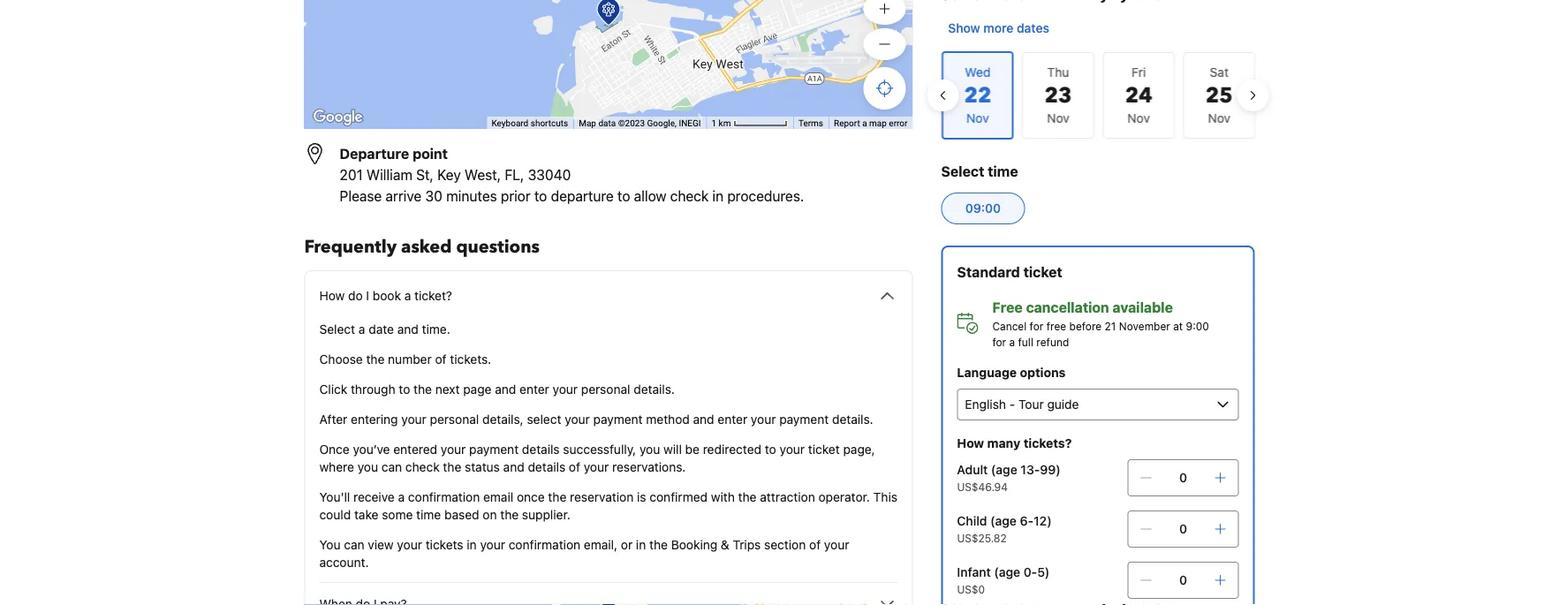 Task type: locate. For each thing, give the bounding box(es) containing it.
point
[[413, 145, 448, 162]]

can down you've
[[382, 460, 402, 474]]

map
[[869, 118, 887, 129]]

2 horizontal spatial nov
[[1208, 111, 1230, 125]]

for up full
[[1030, 320, 1044, 332]]

0 horizontal spatial can
[[344, 538, 364, 552]]

6-
[[1020, 514, 1034, 528]]

check for allow
[[670, 188, 709, 205]]

map
[[579, 118, 596, 129]]

1 vertical spatial (age
[[991, 514, 1017, 528]]

1 horizontal spatial of
[[569, 460, 580, 474]]

details. up "page,"
[[832, 412, 873, 427]]

details
[[522, 442, 560, 457], [528, 460, 566, 474]]

nov down 24
[[1127, 111, 1150, 125]]

2 horizontal spatial of
[[809, 538, 821, 552]]

check right allow
[[670, 188, 709, 205]]

your
[[553, 382, 578, 397], [401, 412, 427, 427], [565, 412, 590, 427], [751, 412, 776, 427], [441, 442, 466, 457], [780, 442, 805, 457], [584, 460, 609, 474], [397, 538, 422, 552], [480, 538, 505, 552], [824, 538, 849, 552]]

0 horizontal spatial you
[[358, 460, 378, 474]]

1 horizontal spatial you
[[640, 442, 660, 457]]

enter up the select
[[520, 382, 549, 397]]

booking
[[671, 538, 718, 552]]

operator.
[[819, 490, 870, 504]]

can inside you can view your tickets in your confirmation email, or in the booking & trips section of your account.
[[344, 538, 364, 552]]

in right or
[[636, 538, 646, 552]]

0 horizontal spatial how
[[319, 288, 345, 303]]

0-
[[1024, 565, 1037, 580]]

st,
[[416, 167, 434, 183]]

2 vertical spatial (age
[[994, 565, 1020, 580]]

google image
[[309, 106, 367, 129]]

confirmation up based
[[408, 490, 480, 504]]

1 horizontal spatial select
[[941, 163, 985, 180]]

personal down the "next"
[[430, 412, 479, 427]]

1 vertical spatial ticket
[[808, 442, 840, 457]]

0 vertical spatial (age
[[991, 463, 1018, 477]]

once
[[319, 442, 350, 457]]

reservations.
[[612, 460, 686, 474]]

0 vertical spatial details.
[[634, 382, 675, 397]]

sat
[[1210, 65, 1228, 80]]

november
[[1119, 320, 1170, 332]]

google,
[[647, 118, 677, 129]]

1 horizontal spatial confirmation
[[509, 538, 581, 552]]

1 vertical spatial 0
[[1179, 522, 1187, 536]]

0 horizontal spatial enter
[[520, 382, 549, 397]]

you down you've
[[358, 460, 378, 474]]

procedures.
[[727, 188, 804, 205]]

0 horizontal spatial check
[[405, 460, 440, 474]]

you
[[640, 442, 660, 457], [358, 460, 378, 474]]

1 vertical spatial select
[[319, 322, 355, 337]]

redirected
[[703, 442, 762, 457]]

how do i book a ticket? element
[[319, 307, 898, 572]]

3 nov from the left
[[1208, 111, 1230, 125]]

receive
[[353, 490, 395, 504]]

details down the select
[[522, 442, 560, 457]]

the inside once you've entered your payment details successfully, you will be redirected to your ticket page, where you can check the status and details of your reservations.
[[443, 460, 461, 474]]

1 horizontal spatial nov
[[1127, 111, 1150, 125]]

terms
[[799, 118, 823, 129]]

nov inside thu 23 nov
[[1047, 111, 1069, 125]]

0 horizontal spatial in
[[467, 538, 477, 552]]

ticket up cancellation
[[1024, 264, 1063, 281]]

1 horizontal spatial check
[[670, 188, 709, 205]]

how left do
[[319, 288, 345, 303]]

1 vertical spatial enter
[[718, 412, 748, 427]]

can up account.
[[344, 538, 364, 552]]

1 vertical spatial personal
[[430, 412, 479, 427]]

nov inside sat 25 nov
[[1208, 111, 1230, 125]]

1 horizontal spatial how
[[957, 436, 984, 451]]

your up the select
[[553, 382, 578, 397]]

0 vertical spatial for
[[1030, 320, 1044, 332]]

time up the 09:00
[[988, 163, 1018, 180]]

0 horizontal spatial payment
[[469, 442, 519, 457]]

of right section
[[809, 538, 821, 552]]

in left procedures.
[[712, 188, 724, 205]]

0 horizontal spatial ticket
[[808, 442, 840, 457]]

and right status
[[503, 460, 525, 474]]

how do i book a ticket? button
[[319, 285, 898, 307]]

ticket left "page,"
[[808, 442, 840, 457]]

of down successfully,
[[569, 460, 580, 474]]

24
[[1125, 81, 1152, 110]]

to inside once you've entered your payment details successfully, you will be redirected to your ticket page, where you can check the status and details of your reservations.
[[765, 442, 776, 457]]

(age left 6-
[[991, 514, 1017, 528]]

after entering your personal details, select your payment method and enter your payment details.
[[319, 412, 873, 427]]

1 km button
[[706, 117, 793, 130]]

select up choose
[[319, 322, 355, 337]]

account.
[[319, 555, 369, 570]]

payment up successfully,
[[593, 412, 643, 427]]

details.
[[634, 382, 675, 397], [832, 412, 873, 427]]

2 0 from the top
[[1179, 522, 1187, 536]]

can
[[382, 460, 402, 474], [344, 538, 364, 552]]

to down 33040
[[534, 188, 547, 205]]

(age inside adult (age 13-99) us$46.94
[[991, 463, 1018, 477]]

email,
[[584, 538, 618, 552]]

0 vertical spatial confirmation
[[408, 490, 480, 504]]

infant
[[957, 565, 991, 580]]

payment up status
[[469, 442, 519, 457]]

language
[[957, 365, 1017, 380]]

0 vertical spatial time
[[988, 163, 1018, 180]]

in right tickets
[[467, 538, 477, 552]]

time right some
[[416, 508, 441, 522]]

you
[[319, 538, 341, 552]]

region
[[927, 44, 1269, 147]]

0 vertical spatial enter
[[520, 382, 549, 397]]

standard ticket
[[957, 264, 1063, 281]]

13-
[[1021, 463, 1040, 477]]

0 horizontal spatial confirmation
[[408, 490, 480, 504]]

child (age 6-12) us$25.82
[[957, 514, 1052, 544]]

nov down 23
[[1047, 111, 1069, 125]]

2 horizontal spatial in
[[712, 188, 724, 205]]

select time
[[941, 163, 1018, 180]]

confirmation inside "you'll receive a confirmation email once the reservation is confirmed with the attraction operator. this could take some time based on the supplier."
[[408, 490, 480, 504]]

check
[[670, 188, 709, 205], [405, 460, 440, 474]]

(age
[[991, 463, 1018, 477], [991, 514, 1017, 528], [994, 565, 1020, 580]]

1 vertical spatial how
[[957, 436, 984, 451]]

0 horizontal spatial time
[[416, 508, 441, 522]]

the inside you can view your tickets in your confirmation email, or in the booking & trips section of your account.
[[649, 538, 668, 552]]

for down cancel
[[993, 336, 1006, 348]]

201
[[340, 167, 363, 183]]

choose the number of tickets.
[[319, 352, 491, 367]]

how many tickets?
[[957, 436, 1072, 451]]

select for select a date and time.
[[319, 322, 355, 337]]

0 vertical spatial 0
[[1179, 470, 1187, 485]]

check inside departure point 201 william st, key west, fl, 33040 please arrive 30 minutes prior to departure to allow check in procedures.
[[670, 188, 709, 205]]

before
[[1069, 320, 1102, 332]]

1 vertical spatial can
[[344, 538, 364, 552]]

some
[[382, 508, 413, 522]]

select
[[527, 412, 561, 427]]

free cancellation available cancel for free before 21 november at 9:00 for a full refund
[[993, 299, 1209, 348]]

0 vertical spatial can
[[382, 460, 402, 474]]

to
[[534, 188, 547, 205], [617, 188, 630, 205], [399, 382, 410, 397], [765, 442, 776, 457]]

(age for child
[[991, 514, 1017, 528]]

a right book
[[404, 288, 411, 303]]

(age inside child (age 6-12) us$25.82
[[991, 514, 1017, 528]]

language options
[[957, 365, 1066, 380]]

1 horizontal spatial ticket
[[1024, 264, 1063, 281]]

0 horizontal spatial of
[[435, 352, 447, 367]]

could
[[319, 508, 351, 522]]

1 vertical spatial confirmation
[[509, 538, 581, 552]]

many
[[987, 436, 1021, 451]]

1 nov from the left
[[1047, 111, 1069, 125]]

1 vertical spatial of
[[569, 460, 580, 474]]

will
[[664, 442, 682, 457]]

the right with
[[738, 490, 757, 504]]

(age for adult
[[991, 463, 1018, 477]]

once you've entered your payment details successfully, you will be redirected to your ticket page, where you can check the status and details of your reservations.
[[319, 442, 875, 474]]

33040
[[528, 167, 571, 183]]

the right or
[[649, 538, 668, 552]]

0 vertical spatial select
[[941, 163, 985, 180]]

confirmation inside you can view your tickets in your confirmation email, or in the booking & trips section of your account.
[[509, 538, 581, 552]]

choose
[[319, 352, 363, 367]]

confirmation down supplier. at the left
[[509, 538, 581, 552]]

to right redirected
[[765, 442, 776, 457]]

select inside how do i book a ticket? "element"
[[319, 322, 355, 337]]

select up the 09:00
[[941, 163, 985, 180]]

payment up attraction
[[779, 412, 829, 427]]

0 horizontal spatial nov
[[1047, 111, 1069, 125]]

time
[[988, 163, 1018, 180], [416, 508, 441, 522]]

0 horizontal spatial personal
[[430, 412, 479, 427]]

2 vertical spatial 0
[[1179, 573, 1187, 588]]

region containing 23
[[927, 44, 1269, 147]]

a left date
[[359, 322, 365, 337]]

a left map
[[862, 118, 867, 129]]

details up once on the left of page
[[528, 460, 566, 474]]

nov inside "fri 24 nov"
[[1127, 111, 1150, 125]]

0 horizontal spatial select
[[319, 322, 355, 337]]

a left full
[[1009, 336, 1015, 348]]

enter up redirected
[[718, 412, 748, 427]]

0 vertical spatial how
[[319, 288, 345, 303]]

time inside "you'll receive a confirmation email once the reservation is confirmed with the attraction operator. this could take some time based on the supplier."
[[416, 508, 441, 522]]

how inside how do i book a ticket? dropdown button
[[319, 288, 345, 303]]

dates
[[1017, 21, 1049, 35]]

you up "reservations."
[[640, 442, 660, 457]]

2 nov from the left
[[1127, 111, 1150, 125]]

of inside once you've entered your payment details successfully, you will be redirected to your ticket page, where you can check the status and details of your reservations.
[[569, 460, 580, 474]]

1 vertical spatial time
[[416, 508, 441, 522]]

the left the "next"
[[414, 382, 432, 397]]

0 vertical spatial ticket
[[1024, 264, 1063, 281]]

1 vertical spatial check
[[405, 460, 440, 474]]

1 horizontal spatial details.
[[832, 412, 873, 427]]

enter
[[520, 382, 549, 397], [718, 412, 748, 427]]

ticket?
[[414, 288, 452, 303]]

1 vertical spatial for
[[993, 336, 1006, 348]]

personal up after entering your personal details, select your payment method and enter your payment details.
[[581, 382, 630, 397]]

report
[[834, 118, 860, 129]]

of inside you can view your tickets in your confirmation email, or in the booking & trips section of your account.
[[809, 538, 821, 552]]

of left tickets. at the left bottom of page
[[435, 352, 447, 367]]

questions
[[456, 235, 540, 259]]

allow
[[634, 188, 667, 205]]

0 horizontal spatial for
[[993, 336, 1006, 348]]

a
[[862, 118, 867, 129], [404, 288, 411, 303], [359, 322, 365, 337], [1009, 336, 1015, 348], [398, 490, 405, 504]]

check down entered at bottom
[[405, 460, 440, 474]]

1 km
[[712, 118, 733, 129]]

a up some
[[398, 490, 405, 504]]

your up status
[[441, 442, 466, 457]]

your up entered at bottom
[[401, 412, 427, 427]]

1 horizontal spatial time
[[988, 163, 1018, 180]]

1 horizontal spatial payment
[[593, 412, 643, 427]]

to left allow
[[617, 188, 630, 205]]

the left status
[[443, 460, 461, 474]]

select
[[941, 163, 985, 180], [319, 322, 355, 337]]

2 vertical spatial of
[[809, 538, 821, 552]]

with
[[711, 490, 735, 504]]

&
[[721, 538, 730, 552]]

3 0 from the top
[[1179, 573, 1187, 588]]

(age left 13-
[[991, 463, 1018, 477]]

check inside once you've entered your payment details successfully, you will be redirected to your ticket page, where you can check the status and details of your reservations.
[[405, 460, 440, 474]]

options
[[1020, 365, 1066, 380]]

nov down 25
[[1208, 111, 1230, 125]]

(age left 0-
[[994, 565, 1020, 580]]

and inside once you've entered your payment details successfully, you will be redirected to your ticket page, where you can check the status and details of your reservations.
[[503, 460, 525, 474]]

how do i book a ticket?
[[319, 288, 452, 303]]

1 horizontal spatial can
[[382, 460, 402, 474]]

for
[[1030, 320, 1044, 332], [993, 336, 1006, 348]]

0 vertical spatial personal
[[581, 382, 630, 397]]

refund
[[1037, 336, 1069, 348]]

full
[[1018, 336, 1034, 348]]

details. up method at bottom
[[634, 382, 675, 397]]

1 horizontal spatial enter
[[718, 412, 748, 427]]

1 0 from the top
[[1179, 470, 1187, 485]]

(age inside infant (age 0-5) us$0
[[994, 565, 1020, 580]]

0 vertical spatial of
[[435, 352, 447, 367]]

0 vertical spatial check
[[670, 188, 709, 205]]

the right on
[[500, 508, 519, 522]]

how up adult
[[957, 436, 984, 451]]

5)
[[1037, 565, 1050, 580]]

0
[[1179, 470, 1187, 485], [1179, 522, 1187, 536], [1179, 573, 1187, 588]]

keyboard shortcuts button
[[492, 117, 568, 130]]



Task type: describe. For each thing, give the bounding box(es) containing it.
nov for 24
[[1127, 111, 1150, 125]]

number
[[388, 352, 432, 367]]

ticket inside once you've entered your payment details successfully, you will be redirected to your ticket page, where you can check the status and details of your reservations.
[[808, 442, 840, 457]]

in inside departure point 201 william st, key west, fl, 33040 please arrive 30 minutes prior to departure to allow check in procedures.
[[712, 188, 724, 205]]

us$0
[[957, 583, 985, 595]]

date
[[369, 322, 394, 337]]

1 horizontal spatial for
[[1030, 320, 1044, 332]]

09:00
[[966, 201, 1001, 216]]

is
[[637, 490, 646, 504]]

your up attraction
[[780, 442, 805, 457]]

23
[[1044, 81, 1072, 110]]

terms link
[[799, 118, 823, 129]]

departure
[[340, 145, 409, 162]]

once
[[517, 490, 545, 504]]

cancel
[[993, 320, 1027, 332]]

report a map error
[[834, 118, 908, 129]]

supplier.
[[522, 508, 571, 522]]

1 vertical spatial details.
[[832, 412, 873, 427]]

your right the select
[[565, 412, 590, 427]]

2 horizontal spatial payment
[[779, 412, 829, 427]]

page,
[[843, 442, 875, 457]]

fri 24 nov
[[1125, 65, 1152, 125]]

a inside "you'll receive a confirmation email once the reservation is confirmed with the attraction operator. this could take some time based on the supplier."
[[398, 490, 405, 504]]

the up supplier. at the left
[[548, 490, 567, 504]]

a inside dropdown button
[[404, 288, 411, 303]]

km
[[719, 118, 731, 129]]

shortcuts
[[531, 118, 568, 129]]

keyboard
[[492, 118, 529, 129]]

show
[[948, 21, 980, 35]]

©2023
[[618, 118, 645, 129]]

method
[[646, 412, 690, 427]]

departure
[[551, 188, 614, 205]]

take
[[354, 508, 379, 522]]

1 vertical spatial you
[[358, 460, 378, 474]]

a inside free cancellation available cancel for free before 21 november at 9:00 for a full refund
[[1009, 336, 1015, 348]]

this
[[873, 490, 898, 504]]

and right date
[[397, 322, 419, 337]]

tickets
[[426, 538, 463, 552]]

based
[[444, 508, 479, 522]]

your down on
[[480, 538, 505, 552]]

you can view your tickets in your confirmation email, or in the booking & trips section of your account.
[[319, 538, 849, 570]]

0 for adult (age 13-99)
[[1179, 470, 1187, 485]]

standard
[[957, 264, 1020, 281]]

and right page
[[495, 382, 516, 397]]

0 vertical spatial details
[[522, 442, 560, 457]]

west,
[[465, 167, 501, 183]]

12)
[[1034, 514, 1052, 528]]

you'll
[[319, 490, 350, 504]]

1 vertical spatial details
[[528, 460, 566, 474]]

payment inside once you've entered your payment details successfully, you will be redirected to your ticket page, where you can check the status and details of your reservations.
[[469, 442, 519, 457]]

through
[[351, 382, 395, 397]]

i
[[366, 288, 369, 303]]

how for how many tickets?
[[957, 436, 984, 451]]

check for can
[[405, 460, 440, 474]]

nov for 25
[[1208, 111, 1230, 125]]

can inside once you've entered your payment details successfully, you will be redirected to your ticket page, where you can check the status and details of your reservations.
[[382, 460, 402, 474]]

sat 25 nov
[[1205, 65, 1233, 125]]

details,
[[482, 412, 524, 427]]

william
[[367, 167, 413, 183]]

be
[[685, 442, 700, 457]]

free
[[993, 299, 1023, 316]]

entered
[[393, 442, 437, 457]]

0 vertical spatial you
[[640, 442, 660, 457]]

(age for infant
[[994, 565, 1020, 580]]

1 horizontal spatial personal
[[581, 382, 630, 397]]

frequently asked questions
[[304, 235, 540, 259]]

cancellation
[[1026, 299, 1109, 316]]

keyboard shortcuts
[[492, 118, 568, 129]]

tickets.
[[450, 352, 491, 367]]

or
[[621, 538, 633, 552]]

free
[[1047, 320, 1067, 332]]

us$46.94
[[957, 481, 1008, 493]]

report a map error link
[[834, 118, 908, 129]]

nov for 23
[[1047, 111, 1069, 125]]

how for how do i book a ticket?
[[319, 288, 345, 303]]

page
[[463, 382, 492, 397]]

your up redirected
[[751, 412, 776, 427]]

view
[[368, 538, 394, 552]]

adult
[[957, 463, 988, 477]]

you'll receive a confirmation email once the reservation is confirmed with the attraction operator. this could take some time based on the supplier.
[[319, 490, 898, 522]]

your right 'view' on the bottom of the page
[[397, 538, 422, 552]]

thu
[[1047, 65, 1069, 80]]

0 for infant (age 0-5)
[[1179, 573, 1187, 588]]

fri
[[1131, 65, 1146, 80]]

fl,
[[505, 167, 524, 183]]

available
[[1113, 299, 1173, 316]]

0 for child (age 6-12)
[[1179, 522, 1187, 536]]

and up be
[[693, 412, 714, 427]]

1 horizontal spatial in
[[636, 538, 646, 552]]

adult (age 13-99) us$46.94
[[957, 463, 1061, 493]]

minutes
[[446, 188, 497, 205]]

the up through
[[366, 352, 385, 367]]

on
[[483, 508, 497, 522]]

1
[[712, 118, 717, 129]]

to down choose the number of tickets.
[[399, 382, 410, 397]]

where
[[319, 460, 354, 474]]

section
[[764, 538, 806, 552]]

data
[[598, 118, 616, 129]]

tickets?
[[1024, 436, 1072, 451]]

0 horizontal spatial details.
[[634, 382, 675, 397]]

status
[[465, 460, 500, 474]]

your down successfully,
[[584, 460, 609, 474]]

select for select time
[[941, 163, 985, 180]]

click through to the next page and enter your personal details.
[[319, 382, 675, 397]]

trips
[[733, 538, 761, 552]]

map data ©2023 google, inegi
[[579, 118, 701, 129]]

email
[[483, 490, 513, 504]]

map region
[[254, 0, 933, 222]]

you've
[[353, 442, 390, 457]]

departure point 201 william st, key west, fl, 33040 please arrive 30 minutes prior to departure to allow check in procedures.
[[340, 145, 804, 205]]

your down operator.
[[824, 538, 849, 552]]

time.
[[422, 322, 450, 337]]

21
[[1105, 320, 1116, 332]]

after
[[319, 412, 348, 427]]

reservation
[[570, 490, 634, 504]]



Task type: vqa. For each thing, say whether or not it's contained in the screenshot.
1st 22 from the left
no



